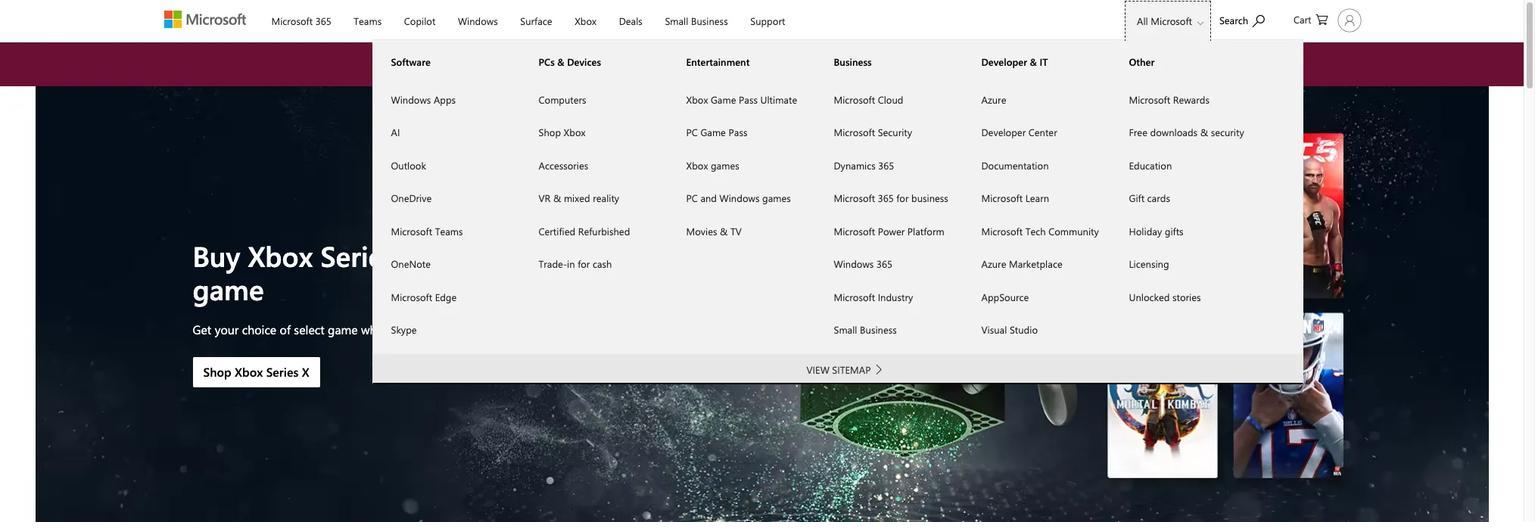 Task type: locate. For each thing, give the bounding box(es) containing it.
all
[[1137, 14, 1148, 27]]

2 vertical spatial business
[[860, 323, 897, 336]]

windows for windows
[[458, 14, 498, 27]]

& right pcs
[[557, 55, 564, 68]]

xbox up devices
[[575, 14, 597, 27]]

0 vertical spatial game
[[711, 93, 736, 106]]

azure marketplace link
[[963, 248, 1111, 280]]

teams down onedrive link
[[435, 224, 463, 237]]

1 horizontal spatial teams
[[435, 224, 463, 237]]

365 down dynamics 365 'link'
[[878, 192, 894, 204]]

1 pc from the top
[[686, 126, 698, 139]]

series inside shop xbox series x link
[[266, 364, 298, 380]]

for left business
[[896, 192, 909, 204]]

search
[[1219, 14, 1248, 26]]

buy up your
[[193, 237, 240, 274]]

developer center
[[981, 126, 1057, 139]]

appsource
[[981, 290, 1029, 303]]

licensing
[[1129, 257, 1169, 270]]

series
[[320, 237, 395, 274], [533, 322, 564, 338], [266, 364, 298, 380]]

xbox series x with forza horizon 5 standard edition, u f c 5, mortal kombat 1, and madden 24. image
[[35, 86, 1488, 522]]

stories
[[1172, 290, 1201, 303]]

x
[[568, 322, 575, 338], [302, 364, 309, 380]]

windows
[[458, 14, 498, 27], [391, 93, 431, 106], [720, 192, 760, 204], [834, 257, 874, 270]]

pc inside pc and windows games link
[[686, 192, 698, 204]]

365 for microsoft 365
[[315, 14, 331, 27]]

0 vertical spatial to
[[601, 56, 613, 72]]

a left new
[[468, 322, 474, 338]]

2 pc from the top
[[686, 192, 698, 204]]

microsoft down onenote
[[391, 290, 432, 303]]

business up the entertainment
[[691, 14, 728, 27]]

top
[[1480, 490, 1499, 506]]

developer center link
[[963, 116, 1111, 149]]

1 vertical spatial game
[[328, 322, 358, 338]]

trade-
[[539, 257, 567, 270]]

visual studio link
[[963, 313, 1111, 346]]

game up xbox games
[[700, 126, 726, 139]]

cart link
[[1294, 1, 1328, 37]]

business heading
[[816, 41, 963, 83]]

community
[[1048, 224, 1099, 237]]

skype
[[391, 323, 417, 336]]

1 horizontal spatial for
[[896, 192, 909, 204]]

azure up developer center
[[981, 93, 1006, 106]]

small business link for deals
[[658, 1, 735, 37]]

1 horizontal spatial small
[[834, 323, 857, 336]]

windows up microsoft industry on the right of the page
[[834, 257, 874, 270]]

of
[[280, 322, 291, 338]]

0 vertical spatial small business
[[665, 14, 728, 27]]

1 horizontal spatial to
[[1465, 490, 1476, 506]]

xbox up "accessories"
[[564, 126, 585, 139]]

series left console.
[[533, 322, 564, 338]]

1 vertical spatial azure
[[981, 257, 1006, 270]]

365 inside 'link'
[[878, 159, 894, 171]]

small business up now,
[[665, 14, 728, 27]]

buy inside buy xbox series x, get a free game
[[193, 237, 240, 274]]

developer for developer & it
[[981, 55, 1027, 68]]

shop xbox link
[[520, 116, 668, 149]]

xbox up and
[[686, 159, 708, 171]]

to left top at the bottom of the page
[[1465, 490, 1476, 506]]

surface link
[[513, 1, 559, 37]]

cloud
[[878, 93, 903, 106]]

merry reasons to shop now: buy now, pay later. as low as 0% apr + price protection link
[[520, 55, 1004, 73]]

1 vertical spatial a
[[468, 322, 474, 338]]

cards
[[1147, 192, 1170, 204]]

microsoft left teams "link"
[[271, 14, 313, 27]]

x down select at the left bottom of the page
[[302, 364, 309, 380]]

0 vertical spatial developer
[[981, 55, 1027, 68]]

dynamics 365 link
[[816, 149, 963, 182]]

cart
[[1294, 13, 1311, 26]]

reality
[[593, 192, 619, 204]]

windows 365
[[834, 257, 892, 270]]

1 developer from the top
[[981, 55, 1027, 68]]

0 vertical spatial azure
[[981, 93, 1006, 106]]

series left x,
[[320, 237, 395, 274]]

windows inside software element
[[391, 93, 431, 106]]

0 horizontal spatial buy
[[193, 237, 240, 274]]

for inside pcs & devices element
[[578, 257, 590, 270]]

software heading
[[373, 41, 520, 83]]

0 horizontal spatial small
[[665, 14, 688, 27]]

certified refurbished
[[539, 224, 630, 237]]

x left console.
[[568, 322, 575, 338]]

developer left it at the right of the page
[[981, 55, 1027, 68]]

small for deals
[[665, 14, 688, 27]]

pc inside pc game pass 'link'
[[686, 126, 698, 139]]

small
[[665, 14, 688, 27], [834, 323, 857, 336]]

xbox inside xbox link
[[575, 14, 597, 27]]

as
[[783, 56, 797, 72]]

pc left and
[[686, 192, 698, 204]]

small for microsoft industry
[[834, 323, 857, 336]]

teams
[[354, 14, 382, 27], [435, 224, 463, 237]]

1 vertical spatial buy
[[193, 237, 240, 274]]

protection
[[926, 56, 984, 72]]

merry reasons to shop now: buy now, pay later. as low as 0% apr + price protection
[[520, 56, 984, 72]]

windows inside entertainment element
[[720, 192, 760, 204]]

0 horizontal spatial shop
[[203, 364, 231, 380]]

1 horizontal spatial a
[[484, 237, 499, 274]]

azure marketplace
[[981, 257, 1062, 270]]

game
[[193, 270, 264, 307], [328, 322, 358, 338]]

developer up documentation
[[981, 126, 1026, 139]]

2 azure from the top
[[981, 257, 1006, 270]]

xbox right new
[[503, 322, 530, 338]]

azure up "appsource"
[[981, 257, 1006, 270]]

microsoft power platform
[[834, 224, 944, 237]]

xbox up of
[[248, 237, 313, 274]]

for for business
[[896, 192, 909, 204]]

0 horizontal spatial a
[[468, 322, 474, 338]]

a right get
[[484, 237, 499, 274]]

& left the security
[[1200, 126, 1208, 139]]

appsource link
[[963, 280, 1111, 313]]

0 horizontal spatial teams
[[354, 14, 382, 27]]

shop for shop xbox series x
[[203, 364, 231, 380]]

1 vertical spatial small
[[834, 323, 857, 336]]

microsoft up free
[[1129, 93, 1170, 106]]

movies & tv link
[[668, 215, 816, 248]]

0 vertical spatial teams
[[354, 14, 382, 27]]

0 vertical spatial a
[[484, 237, 499, 274]]

pc up xbox games
[[686, 126, 698, 139]]

software
[[391, 55, 431, 68]]

2 developer from the top
[[981, 126, 1026, 139]]

all microsoft button
[[1125, 1, 1211, 41]]

0 vertical spatial pc
[[686, 126, 698, 139]]

1 vertical spatial pass
[[729, 126, 747, 139]]

1 vertical spatial for
[[578, 257, 590, 270]]

shop
[[616, 56, 643, 72]]

small business link for microsoft industry
[[816, 313, 963, 346]]

1 vertical spatial developer
[[981, 126, 1026, 139]]

pc for pc and windows games
[[686, 192, 698, 204]]

1 horizontal spatial series
[[320, 237, 395, 274]]

1 vertical spatial business
[[834, 55, 872, 68]]

other
[[1129, 55, 1155, 68]]

1 vertical spatial game
[[700, 126, 726, 139]]

365 for windows 365
[[876, 257, 892, 270]]

0 horizontal spatial to
[[601, 56, 613, 72]]

series for x
[[266, 364, 298, 380]]

pcs & devices heading
[[520, 41, 668, 83]]

developer & it
[[981, 55, 1048, 68]]

choice
[[242, 322, 276, 338]]

1 horizontal spatial games
[[762, 192, 791, 204]]

business left +
[[834, 55, 872, 68]]

1 vertical spatial small business link
[[816, 313, 963, 346]]

0 vertical spatial shop
[[539, 126, 561, 139]]

pc and windows games link
[[668, 182, 816, 215]]

shop down your
[[203, 364, 231, 380]]

microsoft down onedrive
[[391, 224, 432, 237]]

0 horizontal spatial small business
[[665, 14, 728, 27]]

0 vertical spatial series
[[320, 237, 395, 274]]

small business down microsoft industry on the right of the page
[[834, 323, 897, 336]]

microsoft
[[271, 14, 313, 27], [1151, 14, 1192, 27], [834, 93, 875, 106], [1129, 93, 1170, 106], [834, 126, 875, 139], [834, 192, 875, 204], [981, 192, 1023, 204], [391, 224, 432, 237], [834, 224, 875, 237], [981, 224, 1023, 237], [391, 290, 432, 303], [834, 290, 875, 303]]

& left it at the right of the page
[[1030, 55, 1037, 68]]

microsoft for microsoft rewards
[[1129, 93, 1170, 106]]

1 vertical spatial shop
[[203, 364, 231, 380]]

buy right now:
[[676, 56, 696, 72]]

microsoft for microsoft industry
[[834, 290, 875, 303]]

microsoft left tech
[[981, 224, 1023, 237]]

business for windows 365
[[860, 323, 897, 336]]

windows up software heading at the left
[[458, 14, 498, 27]]

365 right dynamics
[[878, 159, 894, 171]]

pass left ultimate in the top of the page
[[739, 93, 758, 106]]

0 vertical spatial game
[[193, 270, 264, 307]]

microsoft up windows 365
[[834, 224, 875, 237]]

for inside business element
[[896, 192, 909, 204]]

0 vertical spatial business
[[691, 14, 728, 27]]

xbox inside xbox game pass ultimate link
[[686, 93, 708, 106]]

1 vertical spatial teams
[[435, 224, 463, 237]]

1 horizontal spatial small business link
[[816, 313, 963, 346]]

microsoft down dynamics
[[834, 192, 875, 204]]

console.
[[578, 322, 622, 338]]

& right vr
[[553, 192, 561, 204]]

shop down the computers
[[539, 126, 561, 139]]

power
[[878, 224, 905, 237]]

microsoft inside the other element
[[1129, 93, 1170, 106]]

it
[[1040, 55, 1048, 68]]

windows 365 link
[[816, 248, 963, 280]]

& inside heading
[[1030, 55, 1037, 68]]

& left tv
[[720, 224, 728, 237]]

0 vertical spatial for
[[896, 192, 909, 204]]

vr & mixed reality
[[539, 192, 619, 204]]

movies
[[686, 224, 717, 237]]

& inside entertainment element
[[720, 224, 728, 237]]

shop inside pcs & devices element
[[539, 126, 561, 139]]

microsoft right all
[[1151, 14, 1192, 27]]

microsoft inside 'link'
[[391, 224, 432, 237]]

& inside heading
[[557, 55, 564, 68]]

game up your
[[193, 270, 264, 307]]

0 vertical spatial small
[[665, 14, 688, 27]]

0 vertical spatial buy
[[676, 56, 696, 72]]

0 vertical spatial small business link
[[658, 1, 735, 37]]

to left shop
[[601, 56, 613, 72]]

small business for microsoft industry
[[834, 323, 897, 336]]

series inside buy xbox series x, get a free game
[[320, 237, 395, 274]]

xbox up pc game pass
[[686, 93, 708, 106]]

small up view sitemap link
[[834, 323, 857, 336]]

a inside buy xbox series x, get a free game
[[484, 237, 499, 274]]

0 horizontal spatial series
[[266, 364, 298, 380]]

small inside business element
[[834, 323, 857, 336]]

0%
[[838, 56, 855, 72]]

1 horizontal spatial small business
[[834, 323, 897, 336]]

small business
[[665, 14, 728, 27], [834, 323, 897, 336]]

games down pc game pass
[[711, 159, 739, 171]]

teams left copilot
[[354, 14, 382, 27]]

small business link up the entertainment
[[658, 1, 735, 37]]

back
[[1436, 490, 1462, 506]]

series down of
[[266, 364, 298, 380]]

1 azure from the top
[[981, 93, 1006, 106]]

game for xbox
[[711, 93, 736, 106]]

microsoft power platform link
[[816, 215, 963, 248]]

1 horizontal spatial buy
[[676, 56, 696, 72]]

developer inside heading
[[981, 55, 1027, 68]]

game up pc game pass
[[711, 93, 736, 106]]

1 vertical spatial pc
[[686, 192, 698, 204]]

0 horizontal spatial game
[[193, 270, 264, 307]]

1 vertical spatial games
[[762, 192, 791, 204]]

small right deals
[[665, 14, 688, 27]]

game left when
[[328, 322, 358, 338]]

pass for xbox game pass ultimate
[[739, 93, 758, 106]]

0 horizontal spatial x
[[302, 364, 309, 380]]

0 horizontal spatial games
[[711, 159, 739, 171]]

0 vertical spatial pass
[[739, 93, 758, 106]]

xbox down choice
[[235, 364, 263, 380]]

x,
[[403, 237, 427, 274]]

365 left teams "link"
[[315, 14, 331, 27]]

1 vertical spatial small business
[[834, 323, 897, 336]]

Search search field
[[1212, 2, 1280, 36]]

documentation
[[981, 159, 1049, 171]]

& inside the other element
[[1200, 126, 1208, 139]]

reasons
[[556, 56, 598, 72]]

2 vertical spatial series
[[266, 364, 298, 380]]

your
[[215, 322, 239, 338]]

developer for developer center
[[981, 126, 1026, 139]]

visual
[[981, 323, 1007, 336]]

pass inside 'link'
[[729, 126, 747, 139]]

microsoft down 0%
[[834, 93, 875, 106]]

pass
[[739, 93, 758, 106], [729, 126, 747, 139]]

365
[[315, 14, 331, 27], [878, 159, 894, 171], [878, 192, 894, 204], [876, 257, 892, 270]]

industry
[[878, 290, 913, 303]]

trade-in for cash
[[539, 257, 612, 270]]

other heading
[[1111, 41, 1258, 83]]

small business link down 'industry'
[[816, 313, 963, 346]]

unlocked
[[1129, 290, 1170, 303]]

get
[[435, 237, 477, 274]]

game inside 'link'
[[700, 126, 726, 139]]

microsoft security
[[834, 126, 912, 139]]

business for xbox
[[691, 14, 728, 27]]

gift cards
[[1129, 192, 1170, 204]]

0 vertical spatial x
[[568, 322, 575, 338]]

365 down microsoft power platform link at right top
[[876, 257, 892, 270]]

ultimate
[[760, 93, 797, 106]]

windows inside business element
[[834, 257, 874, 270]]

view sitemap
[[807, 363, 871, 376]]

for right 'in'
[[578, 257, 590, 270]]

microsoft for microsoft 365 for business
[[834, 192, 875, 204]]

microsoft for microsoft teams
[[391, 224, 432, 237]]

microsoft tech community link
[[963, 215, 1111, 248]]

games down xbox games link at the top of the page
[[762, 192, 791, 204]]

& for movies & tv
[[720, 224, 728, 237]]

windows right and
[[720, 192, 760, 204]]

microsoft up dynamics
[[834, 126, 875, 139]]

free
[[507, 237, 556, 274]]

microsoft left 'learn'
[[981, 192, 1023, 204]]

learn
[[1025, 192, 1049, 204]]

skype link
[[373, 313, 520, 346]]

entertainment
[[686, 55, 750, 68]]

small business inside business element
[[834, 323, 897, 336]]

purchase
[[416, 322, 465, 338]]

0 horizontal spatial small business link
[[658, 1, 735, 37]]

computers link
[[520, 83, 668, 116]]

1 horizontal spatial shop
[[539, 126, 561, 139]]

gift
[[1129, 192, 1145, 204]]

1 vertical spatial x
[[302, 364, 309, 380]]

apr
[[858, 56, 881, 72]]

copilot
[[404, 14, 436, 27]]

business down microsoft industry on the right of the page
[[860, 323, 897, 336]]

0 horizontal spatial for
[[578, 257, 590, 270]]

windows left the 'apps'
[[391, 93, 431, 106]]

365 for microsoft 365 for business
[[878, 192, 894, 204]]

small business for deals
[[665, 14, 728, 27]]

microsoft down windows 365
[[834, 290, 875, 303]]

pass down xbox game pass ultimate link
[[729, 126, 747, 139]]

2 horizontal spatial series
[[533, 322, 564, 338]]



Task type: vqa. For each thing, say whether or not it's contained in the screenshot.
valuable
no



Task type: describe. For each thing, give the bounding box(es) containing it.
vr & mixed reality link
[[520, 182, 668, 215]]

xbox inside shop xbox series x link
[[235, 364, 263, 380]]

windows for windows apps
[[391, 93, 431, 106]]

game inside buy xbox series x, get a free game
[[193, 270, 264, 307]]

free downloads & security link
[[1111, 116, 1258, 149]]

pass for pc game pass
[[729, 126, 747, 139]]

xbox game pass ultimate link
[[668, 83, 816, 116]]

microsoft 365 for business link
[[816, 182, 963, 215]]

shop xbox
[[539, 126, 585, 139]]

downloads
[[1150, 126, 1198, 139]]

microsoft for microsoft power platform
[[834, 224, 875, 237]]

xbox games
[[686, 159, 739, 171]]

microsoft tech community
[[981, 224, 1099, 237]]

tv
[[730, 224, 742, 237]]

microsoft inside dropdown button
[[1151, 14, 1192, 27]]

series for x,
[[320, 237, 395, 274]]

back to top
[[1436, 490, 1499, 506]]

microsoft for microsoft learn
[[981, 192, 1023, 204]]

microsoft for microsoft edge
[[391, 290, 432, 303]]

1 horizontal spatial x
[[568, 322, 575, 338]]

later.
[[752, 56, 780, 72]]

pc game pass
[[686, 126, 747, 139]]

other element
[[1111, 82, 1258, 313]]

365 for dynamics 365
[[878, 159, 894, 171]]

when
[[361, 322, 390, 338]]

free downloads & security
[[1129, 126, 1244, 139]]

onedrive
[[391, 192, 432, 204]]

buy xbox series x, get a free game
[[193, 237, 556, 307]]

software element
[[373, 82, 520, 346]]

& for developer & it
[[1030, 55, 1037, 68]]

platform
[[907, 224, 944, 237]]

business element
[[816, 82, 963, 346]]

microsoft for microsoft security
[[834, 126, 875, 139]]

trade-in for cash link
[[520, 248, 668, 280]]

microsoft for microsoft cloud
[[834, 93, 875, 106]]

microsoft cloud link
[[816, 83, 963, 116]]

free
[[1129, 126, 1147, 139]]

new
[[477, 322, 499, 338]]

windows for windows 365
[[834, 257, 874, 270]]

azure for azure marketplace
[[981, 257, 1006, 270]]

microsoft edge link
[[373, 280, 520, 313]]

teams inside "link"
[[354, 14, 382, 27]]

& for pcs & devices
[[557, 55, 564, 68]]

windows link
[[451, 1, 505, 37]]

teams link
[[347, 1, 388, 37]]

studio
[[1010, 323, 1038, 336]]

back to top link
[[1406, 483, 1515, 513]]

& for vr & mixed reality
[[553, 192, 561, 204]]

pcs & devices
[[539, 55, 601, 68]]

marketplace
[[1009, 257, 1062, 270]]

business
[[911, 192, 948, 204]]

now,
[[700, 56, 726, 72]]

1 vertical spatial to
[[1465, 490, 1476, 506]]

devices
[[567, 55, 601, 68]]

pcs
[[539, 55, 555, 68]]

microsoft teams link
[[373, 215, 520, 248]]

shop for shop xbox
[[539, 126, 561, 139]]

xbox inside xbox games link
[[686, 159, 708, 171]]

microsoft rewards
[[1129, 93, 1209, 106]]

business inside heading
[[834, 55, 872, 68]]

view
[[807, 363, 829, 376]]

microsoft image
[[164, 11, 246, 28]]

xbox games link
[[668, 149, 816, 182]]

copilot link
[[397, 1, 442, 37]]

microsoft teams
[[391, 224, 463, 237]]

apps
[[434, 93, 456, 106]]

accessories
[[539, 159, 588, 171]]

price
[[896, 56, 923, 72]]

xbox inside shop xbox link
[[564, 126, 585, 139]]

1 vertical spatial series
[[533, 322, 564, 338]]

microsoft learn
[[981, 192, 1049, 204]]

select
[[294, 322, 324, 338]]

+
[[884, 56, 893, 72]]

outlook
[[391, 159, 426, 171]]

microsoft for microsoft 365
[[271, 14, 313, 27]]

game for pc
[[700, 126, 726, 139]]

pcs & devices element
[[520, 82, 668, 280]]

and
[[700, 192, 717, 204]]

unlocked stories link
[[1111, 280, 1258, 313]]

deals
[[619, 14, 643, 27]]

microsoft for microsoft tech community
[[981, 224, 1023, 237]]

microsoft learn link
[[963, 182, 1111, 215]]

0 vertical spatial games
[[711, 159, 739, 171]]

pc for pc game pass
[[686, 126, 698, 139]]

certified refurbished link
[[520, 215, 668, 248]]

xbox inside buy xbox series x, get a free game
[[248, 237, 313, 274]]

dynamics 365
[[834, 159, 894, 171]]

microsoft security link
[[816, 116, 963, 149]]

developer & it element
[[963, 82, 1111, 346]]

movies & tv
[[686, 224, 742, 237]]

pc and windows games
[[686, 192, 791, 204]]

visual studio
[[981, 323, 1038, 336]]

outlook link
[[373, 149, 520, 182]]

entertainment element
[[668, 82, 816, 248]]

for for cash
[[578, 257, 590, 270]]

unlocked stories
[[1129, 290, 1201, 303]]

surface
[[520, 14, 552, 27]]

merry
[[520, 56, 552, 72]]

security
[[1211, 126, 1244, 139]]

gifts
[[1165, 224, 1183, 237]]

edge
[[435, 290, 457, 303]]

in
[[567, 257, 575, 270]]

all microsoft
[[1137, 14, 1192, 27]]

onenote
[[391, 257, 431, 270]]

computers
[[539, 93, 586, 106]]

shop xbox series x
[[203, 364, 309, 380]]

view sitemap link
[[735, 355, 940, 382]]

azure for azure
[[981, 93, 1006, 106]]

1 horizontal spatial game
[[328, 322, 358, 338]]

holiday gifts link
[[1111, 215, 1258, 248]]

education link
[[1111, 149, 1258, 182]]

you
[[393, 322, 413, 338]]

tech
[[1025, 224, 1046, 237]]

documentation link
[[963, 149, 1111, 182]]

developer & it heading
[[963, 41, 1111, 83]]

entertainment heading
[[668, 41, 816, 83]]

certified
[[539, 224, 575, 237]]

now:
[[646, 56, 672, 72]]

sitemap
[[832, 363, 871, 376]]

holiday
[[1129, 224, 1162, 237]]

windows apps
[[391, 93, 456, 106]]

shop xbox series x link
[[193, 358, 320, 388]]

teams inside 'link'
[[435, 224, 463, 237]]

microsoft 365
[[271, 14, 331, 27]]

pc game pass link
[[668, 116, 816, 149]]



